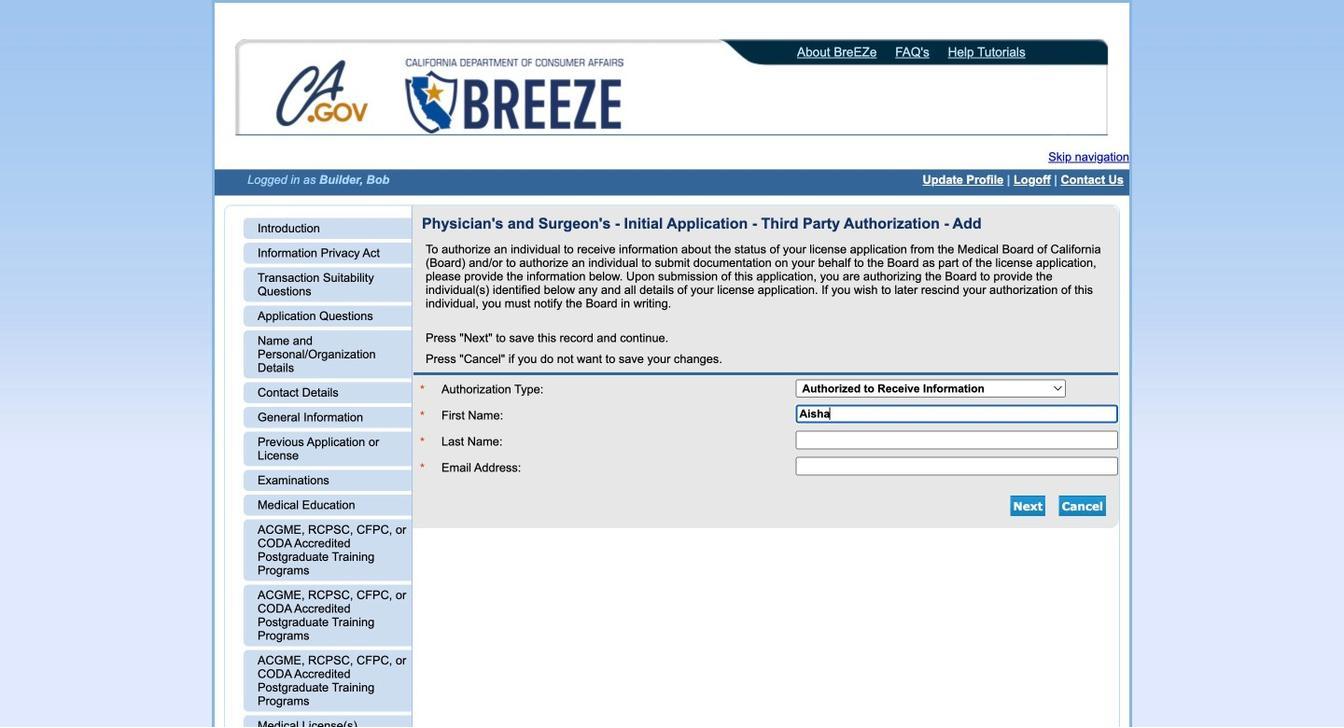 Task type: locate. For each thing, give the bounding box(es) containing it.
None submit
[[1011, 496, 1046, 516], [1059, 496, 1106, 516], [1011, 496, 1046, 516], [1059, 496, 1106, 516]]

None text field
[[796, 404, 1118, 423], [796, 431, 1118, 449], [796, 457, 1118, 475], [796, 404, 1118, 423], [796, 431, 1118, 449], [796, 457, 1118, 475]]



Task type: vqa. For each thing, say whether or not it's contained in the screenshot.
<small>Disclosure of your Social Security Number or Individual Taxpayer Identification Number is mandatory. Section 30 of the Business and Professions Code and Public Law 94-455 (42 USCA 405 (c)(2)(C)) authorize collection of your Social Security Number or Individual Taxpayer Identification Number.  Your Social Security Number or Individual Taxpayer Identification Numberwill be used exclusively for tax enforcement purposes, for purposes of compliance with any judgment or order for family support in accordance with Section 11350.6 of the Welfare and Institutions Code, or for verification of licensure, certification or examination status by a licensing or examination entity which utilizes a national examination and where licensure is reciprocal with the requesting state. If you fail to disclose your Social Security Number or Individual Taxpayer Identification Number, your application for initial or renewal of licensure/certification will not be processed. You will be reported to the Franchise Tax Board, who may assess a $100 penalty against you.</small> icon
no



Task type: describe. For each thing, give the bounding box(es) containing it.
ca.gov image
[[275, 59, 371, 132]]

state of california breeze image
[[401, 59, 627, 134]]



